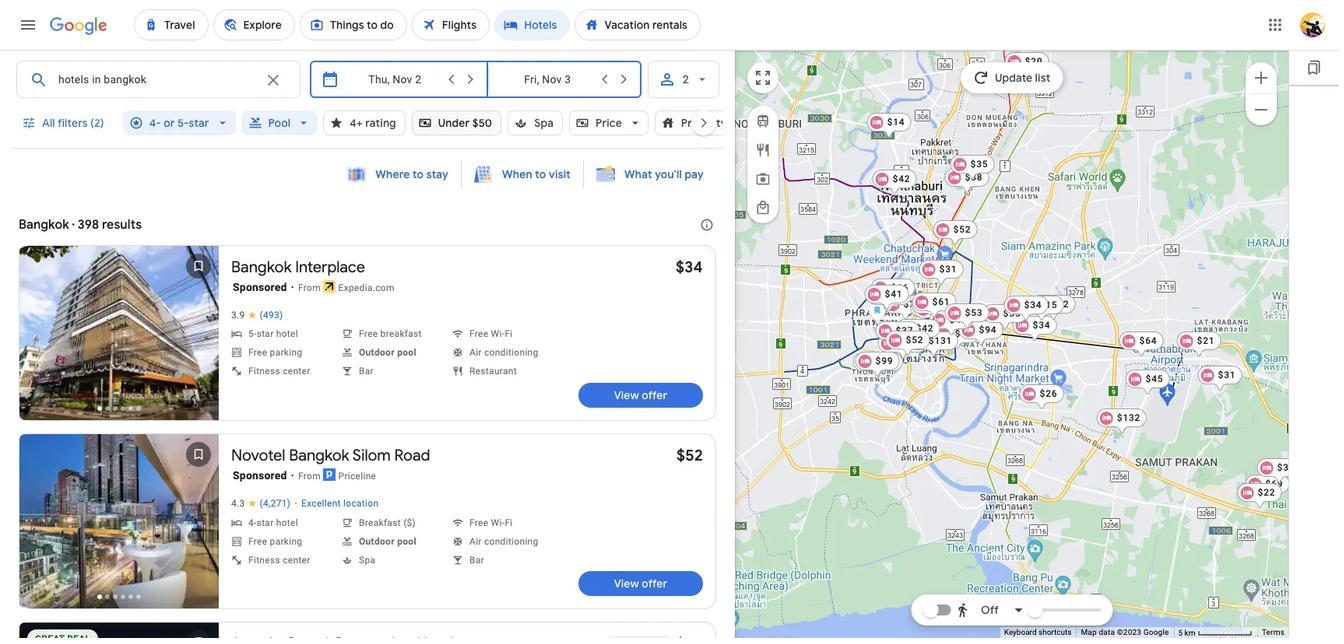 Task type: locate. For each thing, give the bounding box(es) containing it.
next image left 4.3
[[180, 506, 217, 544]]

next image for $52
[[180, 506, 217, 544]]

view offer button for $52
[[579, 572, 703, 597]]

$34 down $15
[[1033, 320, 1051, 331]]

$31 link down the $66
[[884, 295, 928, 322]]

to left stay
[[413, 167, 424, 182]]

2 next image from the top
[[180, 506, 217, 544]]

5 km button
[[1174, 628, 1258, 639]]

property type button
[[655, 104, 780, 142]]

under $50
[[438, 116, 493, 130]]

$121 link
[[854, 353, 904, 379]]

back image
[[21, 318, 58, 355]]

$34 down learn more about these results icon
[[676, 258, 703, 277]]

0 horizontal spatial to
[[413, 167, 424, 182]]

$45
[[1146, 374, 1164, 385]]

1 view offer button from the top
[[579, 383, 703, 408]]

$48 link
[[914, 300, 959, 326], [935, 325, 980, 351]]

shortcuts
[[1039, 629, 1072, 637]]

$34 left $72
[[1025, 300, 1043, 311]]

next image
[[180, 318, 217, 355], [180, 506, 217, 544]]

1 vertical spatial $42 link
[[896, 319, 941, 346]]

to inside button
[[413, 167, 424, 182]]

1 vertical spatial view offer link
[[579, 572, 703, 597]]

$61 link
[[913, 293, 957, 319]]

$34 for '$34' 'link' left of $72
[[1025, 300, 1043, 311]]

where
[[376, 167, 410, 182]]

$131 link
[[909, 332, 959, 358]]

0 vertical spatial view offer button
[[579, 383, 703, 408]]

view
[[614, 389, 639, 403], [614, 577, 639, 591]]

terms link
[[1263, 629, 1285, 637]]

$88
[[931, 303, 949, 314]]

1 offer from the top
[[642, 389, 668, 403]]

price button
[[569, 104, 649, 142]]

4+
[[350, 116, 363, 130]]

0 vertical spatial $31 link
[[920, 260, 964, 287]]

list
[[1036, 71, 1051, 85]]

2 view offer button from the top
[[579, 572, 703, 597]]

1 vertical spatial next image
[[180, 506, 217, 544]]

$132 link
[[1097, 409, 1148, 435]]

type
[[730, 116, 754, 130]]

Check-out text field
[[501, 62, 595, 97]]

1 vertical spatial photo 1 image
[[19, 435, 219, 609]]

$61
[[933, 297, 951, 308]]

under $50 button
[[412, 104, 502, 142]]

$31 for the middle $31 link
[[904, 299, 922, 310]]

$21
[[1198, 336, 1216, 347]]

$34
[[676, 258, 703, 277], [1025, 300, 1043, 311], [1033, 320, 1051, 331]]

offer
[[642, 389, 668, 403], [642, 577, 668, 591]]

1 view offer link from the top
[[579, 383, 703, 408]]

property
[[682, 116, 727, 130]]

$69
[[1266, 479, 1284, 490]]

you'll
[[655, 167, 682, 182]]

photos list
[[19, 246, 219, 434], [19, 435, 219, 622], [19, 623, 219, 639]]

$42 down $14 link
[[893, 174, 911, 185]]

$34 for '$34' 'link' underneath $15
[[1033, 320, 1051, 331]]

results
[[102, 217, 142, 233]]

2 offer from the top
[[642, 577, 668, 591]]

save bangkok interplace to collection image
[[180, 248, 217, 285]]

offer for $34
[[642, 389, 668, 403]]

pay
[[685, 167, 704, 182]]

to for visit
[[535, 167, 547, 182]]

2 photos list from the top
[[19, 435, 219, 622]]

4- or 5-star button
[[123, 104, 236, 142]]

2 vertical spatial photo 1 image
[[19, 623, 219, 639]]

1 horizontal spatial $48
[[956, 329, 973, 340]]

pool button
[[242, 104, 317, 142]]

keyboard shortcuts
[[1005, 629, 1072, 637]]

$31 for topmost $31 link
[[940, 264, 958, 275]]

1 vertical spatial $35
[[1004, 309, 1022, 319]]

1 vertical spatial $31
[[904, 299, 922, 310]]

1 vertical spatial offer
[[642, 577, 668, 591]]

$42 up $131
[[917, 323, 934, 334]]

$35 link
[[951, 155, 995, 182], [984, 305, 1028, 331]]

clear image
[[264, 71, 283, 90]]

view for $34
[[614, 389, 639, 403]]

1 to from the left
[[413, 167, 424, 182]]

$131
[[929, 336, 953, 347]]

1 vertical spatial view offer button
[[579, 572, 703, 597]]

2 to from the left
[[535, 167, 547, 182]]

$31 for bottommost $31 link
[[1219, 370, 1237, 381]]

1 view offer from the top
[[614, 389, 668, 403]]

$31 down $21 link
[[1219, 370, 1237, 381]]

1 horizontal spatial to
[[535, 167, 547, 182]]

0 vertical spatial $34
[[676, 258, 703, 277]]

0 vertical spatial view offer link
[[579, 383, 703, 408]]

2 view offer from the top
[[614, 577, 668, 591]]

(4,271)
[[260, 499, 291, 509]]

price
[[596, 116, 622, 130]]

update list
[[996, 71, 1051, 85]]

0 vertical spatial offer
[[642, 389, 668, 403]]

$35 left $15
[[1004, 309, 1022, 319]]

2 horizontal spatial $31
[[1219, 370, 1237, 381]]

5-
[[178, 116, 189, 130]]

map data ©2023 google
[[1082, 629, 1170, 637]]

2 vertical spatial $34
[[1033, 320, 1051, 331]]

2 vertical spatial $31
[[1219, 370, 1237, 381]]

$31 down the $66
[[904, 299, 922, 310]]

$52
[[954, 224, 972, 235], [932, 299, 950, 310], [906, 335, 924, 346], [677, 446, 703, 466]]

0 horizontal spatial $35
[[971, 159, 989, 170]]

1 vertical spatial $42
[[917, 323, 934, 334]]

keyboard
[[1005, 629, 1037, 637]]

1 vertical spatial view
[[614, 577, 639, 591]]

1 view from the top
[[614, 389, 639, 403]]

0 vertical spatial next image
[[180, 318, 217, 355]]

main menu image
[[19, 16, 37, 34]]

next image left "3.9"
[[180, 318, 217, 355]]

the grand palace image
[[869, 301, 887, 326]]

0 vertical spatial view
[[614, 389, 639, 403]]

to inside button
[[535, 167, 547, 182]]

zoom out map image
[[1253, 100, 1271, 119]]

0 vertical spatial view offer
[[614, 389, 668, 403]]

2 view from the top
[[614, 577, 639, 591]]

3.9 out of 5 stars from 493 reviews image
[[231, 310, 283, 322]]

0 horizontal spatial $31
[[904, 299, 922, 310]]

0 vertical spatial $35
[[971, 159, 989, 170]]

photo 1 image
[[19, 246, 219, 421], [19, 435, 219, 609], [19, 623, 219, 639]]

2 view offer link from the top
[[579, 572, 703, 597]]

$35
[[971, 159, 989, 170], [1004, 309, 1022, 319]]

1 photos list from the top
[[19, 246, 219, 434]]

view offer button
[[579, 383, 703, 408], [579, 572, 703, 597]]

off button
[[953, 592, 1030, 629]]

to left visit
[[535, 167, 547, 182]]

1 vertical spatial photos list
[[19, 435, 219, 622]]

$52 link
[[934, 220, 978, 247], [912, 295, 956, 322], [886, 331, 931, 358], [677, 446, 703, 466]]

1 photo 1 image from the top
[[19, 246, 219, 421]]

0 vertical spatial $35 link
[[951, 155, 995, 182]]

$49 link
[[930, 311, 974, 337]]

$38
[[966, 172, 983, 183]]

2 photo 1 image from the top
[[19, 435, 219, 609]]

$31 link up $61
[[920, 260, 964, 287]]

view offer button for $34
[[579, 383, 703, 408]]

update list button
[[962, 62, 1064, 93]]

0 horizontal spatial $42
[[893, 174, 911, 185]]

2 vertical spatial photos list
[[19, 623, 219, 639]]

0 vertical spatial photos list
[[19, 246, 219, 434]]

$31 link down $21 link
[[1199, 366, 1243, 393]]

3 photo 1 image from the top
[[19, 623, 219, 639]]

0 horizontal spatial $48
[[935, 304, 952, 315]]

bangkok · 398 results
[[19, 217, 142, 233]]

rating
[[366, 116, 396, 130]]

view offer link
[[579, 383, 703, 408], [579, 572, 703, 597]]

1 vertical spatial $34
[[1025, 300, 1043, 311]]

$35 up $38
[[971, 159, 989, 170]]

$21 link
[[1178, 332, 1222, 358]]

spa
[[535, 116, 554, 130]]

view offer
[[614, 389, 668, 403], [614, 577, 668, 591]]

0 vertical spatial photo 1 image
[[19, 246, 219, 421]]

1 vertical spatial $35 link
[[984, 305, 1028, 331]]

4- or 5-star
[[149, 116, 209, 130]]

0 vertical spatial $31
[[940, 264, 958, 275]]

view offer link for $34
[[579, 383, 703, 408]]

view for $52
[[614, 577, 639, 591]]

1 horizontal spatial $31
[[940, 264, 958, 275]]

$31 up $61
[[940, 264, 958, 275]]

$22
[[1259, 488, 1276, 499]]

1 next image from the top
[[180, 318, 217, 355]]

1 vertical spatial view offer
[[614, 577, 668, 591]]

$64
[[1140, 336, 1158, 347]]

keyboard shortcuts button
[[1005, 628, 1072, 639]]

1 horizontal spatial $35
[[1004, 309, 1022, 319]]

$37
[[896, 326, 914, 337]]

Check-in text field
[[349, 62, 441, 97]]



Task type: describe. For each thing, give the bounding box(es) containing it.
$15 link
[[1020, 296, 1065, 323]]

$14
[[888, 117, 906, 128]]

©2023
[[1118, 629, 1142, 637]]

back image
[[21, 506, 58, 544]]

Search for places, hotels and more text field
[[58, 62, 255, 97]]

photos list for $34
[[19, 246, 219, 434]]

·
[[295, 498, 298, 510]]

$50
[[473, 116, 493, 130]]

$22 link
[[1238, 484, 1283, 510]]

$178 link
[[879, 334, 929, 361]]

$66 link
[[871, 279, 916, 305]]

star
[[189, 116, 209, 130]]

$15
[[1040, 300, 1058, 311]]

to for stay
[[413, 167, 424, 182]]

where to stay button
[[338, 160, 458, 189]]

$37 link
[[876, 322, 920, 348]]

next image for $34
[[180, 318, 217, 355]]

what
[[625, 167, 653, 182]]

$49
[[950, 315, 968, 326]]

excellent location link
[[302, 499, 379, 511]]

0 vertical spatial $42
[[893, 174, 911, 185]]

$41
[[885, 289, 903, 300]]

off
[[982, 604, 999, 618]]

view larger map image
[[754, 69, 773, 87]]

photos list for $52
[[19, 435, 219, 622]]

1 vertical spatial $48
[[956, 329, 973, 340]]

1 horizontal spatial $42
[[917, 323, 934, 334]]

4-
[[149, 116, 161, 130]]

$35 for "$35" link to the top
[[971, 159, 989, 170]]

4.3
[[231, 499, 245, 509]]

map
[[1082, 629, 1098, 637]]

bangkok · 398
[[19, 217, 99, 233]]

view offer link for $52
[[579, 572, 703, 597]]

learn more about these results image
[[689, 206, 726, 244]]

$26 link
[[1020, 385, 1065, 411]]

all filters (2)
[[42, 116, 104, 130]]

(2)
[[90, 116, 104, 130]]

$34 link down $15
[[1013, 316, 1058, 343]]

$30 link
[[1258, 459, 1302, 485]]

$53 link
[[945, 304, 990, 330]]

0 vertical spatial $48
[[935, 304, 952, 315]]

what you'll pay button
[[587, 160, 714, 189]]

$66
[[892, 283, 909, 294]]

4+ rating button
[[323, 104, 406, 142]]

stay
[[427, 167, 449, 182]]

photo 1 image for $52
[[19, 435, 219, 609]]

view offer for $52
[[614, 577, 668, 591]]

3 photos list from the top
[[19, 623, 219, 639]]

$69 link
[[1246, 475, 1290, 502]]

when to visit button
[[465, 160, 580, 189]]

2 vertical spatial $31 link
[[1199, 366, 1243, 393]]

km
[[1185, 629, 1196, 638]]

4.3 out of 5 stars from 4,271 reviews image
[[231, 499, 291, 510]]

google
[[1144, 629, 1170, 637]]

$34 link left $72
[[1005, 296, 1049, 323]]

save novotel bangkok silom road to collection image
[[180, 436, 217, 474]]

(493)
[[260, 310, 283, 321]]

view offer for $34
[[614, 389, 668, 403]]

when
[[502, 167, 533, 182]]

all
[[42, 116, 55, 130]]

$41 link
[[865, 285, 909, 312]]

all filters (2) button
[[12, 104, 117, 142]]

save asawin grand convention hotel to collection image
[[180, 625, 217, 639]]

3.9
[[231, 310, 245, 321]]

1 vertical spatial $31 link
[[884, 295, 928, 322]]

· excellent location
[[295, 498, 379, 510]]

$20 link
[[1005, 52, 1050, 79]]

2
[[683, 73, 689, 86]]

data
[[1100, 629, 1116, 637]]

0 vertical spatial $42 link
[[873, 170, 917, 196]]

terms
[[1263, 629, 1285, 637]]

5 km
[[1179, 629, 1198, 638]]

visit
[[549, 167, 571, 182]]

$38 link
[[945, 168, 990, 195]]

next image
[[686, 104, 723, 142]]

$35 for the bottommost "$35" link
[[1004, 309, 1022, 319]]

$19 link
[[868, 287, 912, 313]]

zoom in map image
[[1253, 68, 1271, 87]]

$72 link
[[1032, 295, 1076, 322]]

pool
[[268, 116, 291, 130]]

location
[[344, 499, 379, 509]]

when to visit
[[502, 167, 571, 182]]

$72
[[1052, 299, 1070, 310]]

$99 link
[[856, 352, 900, 379]]

2 button
[[648, 61, 720, 98]]

$30
[[1278, 463, 1296, 474]]

where to stay
[[376, 167, 449, 182]]

$178
[[899, 338, 923, 349]]

what you'll pay
[[625, 167, 704, 182]]

4+ rating
[[350, 116, 396, 130]]

$34 link down learn more about these results icon
[[676, 258, 703, 277]]

$53
[[966, 308, 983, 319]]

photo 1 image for $34
[[19, 246, 219, 421]]

excellent
[[302, 499, 341, 509]]

filters form
[[12, 50, 780, 157]]

spa button
[[508, 104, 563, 142]]

map region
[[542, 0, 1340, 639]]

$94
[[980, 325, 998, 336]]

$121
[[874, 357, 898, 368]]

$20
[[1026, 56, 1043, 67]]

under
[[438, 116, 470, 130]]

5
[[1179, 629, 1183, 638]]

$64 link
[[1120, 332, 1164, 358]]

or
[[164, 116, 175, 130]]

offer for $52
[[642, 577, 668, 591]]

$45 link
[[1126, 370, 1170, 397]]

$19
[[888, 291, 906, 301]]

$14 link
[[868, 113, 912, 139]]



Task type: vqa. For each thing, say whether or not it's contained in the screenshot.
$2,936's entire
no



